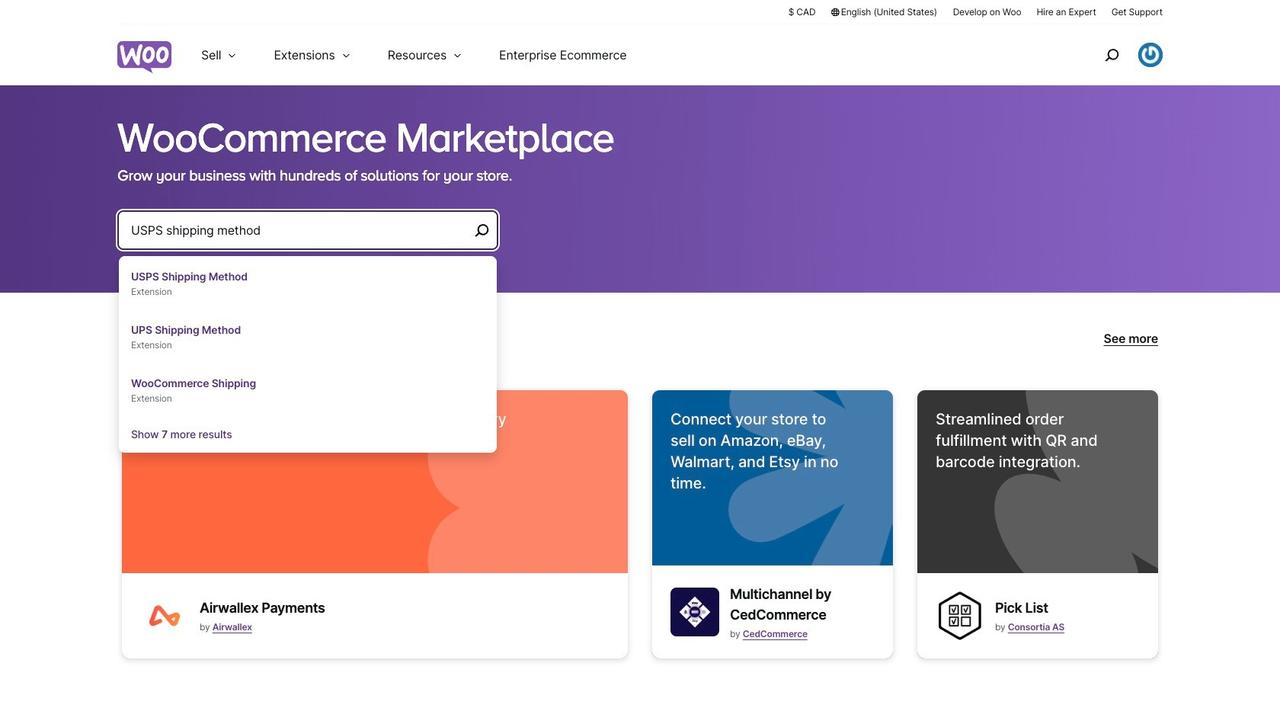 Task type: describe. For each thing, give the bounding box(es) containing it.
open account menu image
[[1139, 43, 1163, 67]]

Search extensions search field
[[131, 220, 470, 241]]



Task type: locate. For each thing, give the bounding box(es) containing it.
None search field
[[117, 210, 499, 453]]

list box
[[119, 256, 497, 453]]

search image
[[1100, 43, 1124, 67]]

service navigation menu element
[[1073, 30, 1163, 80]]



Task type: vqa. For each thing, say whether or not it's contained in the screenshot.
What is WooCommerce? LINK
no



